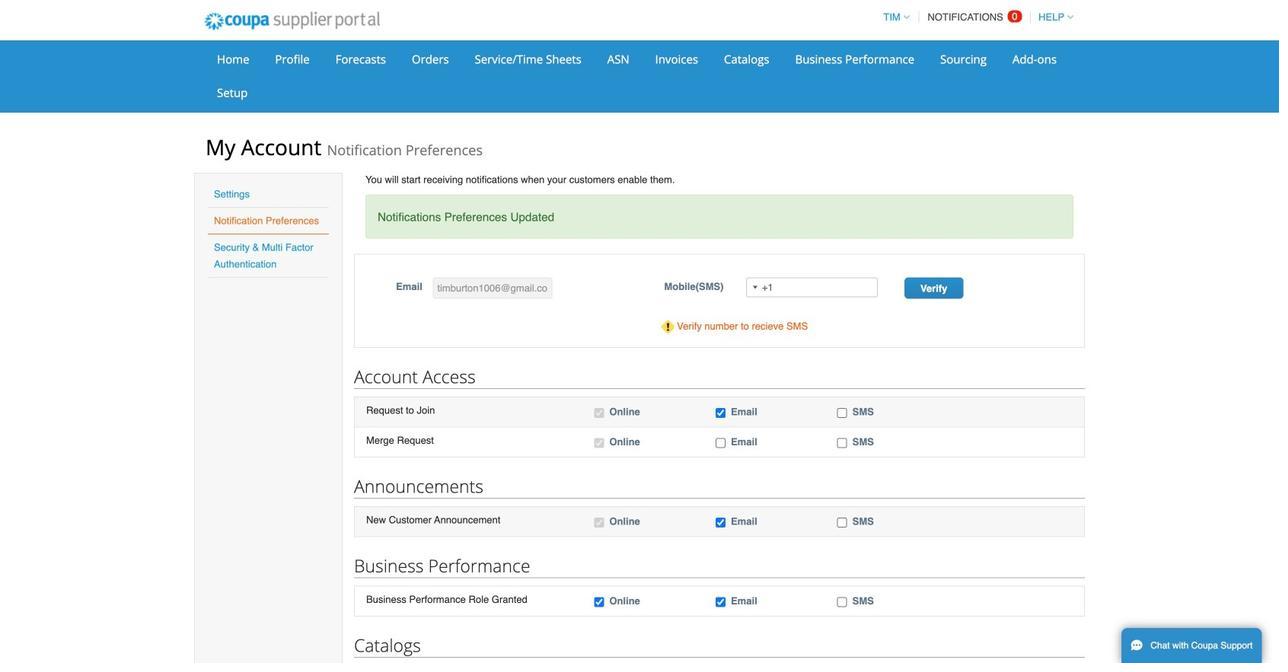 Task type: locate. For each thing, give the bounding box(es) containing it.
Telephone country code field
[[747, 278, 762, 296]]

telephone country code image
[[753, 286, 758, 289]]

navigation
[[877, 2, 1074, 32]]

+1 201-555-0123 text field
[[746, 277, 878, 297]]

coupa supplier portal image
[[194, 2, 390, 40]]

None checkbox
[[594, 408, 604, 418], [716, 408, 726, 418], [837, 408, 847, 418], [594, 438, 604, 448], [716, 518, 726, 528], [837, 518, 847, 528], [594, 408, 604, 418], [716, 408, 726, 418], [837, 408, 847, 418], [594, 438, 604, 448], [716, 518, 726, 528], [837, 518, 847, 528]]

None text field
[[433, 277, 552, 299]]

None checkbox
[[716, 438, 726, 448], [837, 438, 847, 448], [594, 518, 604, 528], [594, 597, 604, 607], [716, 597, 726, 607], [837, 597, 847, 607], [716, 438, 726, 448], [837, 438, 847, 448], [594, 518, 604, 528], [594, 597, 604, 607], [716, 597, 726, 607], [837, 597, 847, 607]]



Task type: vqa. For each thing, say whether or not it's contained in the screenshot.
LINE associated with klobrad84@gmail.com
no



